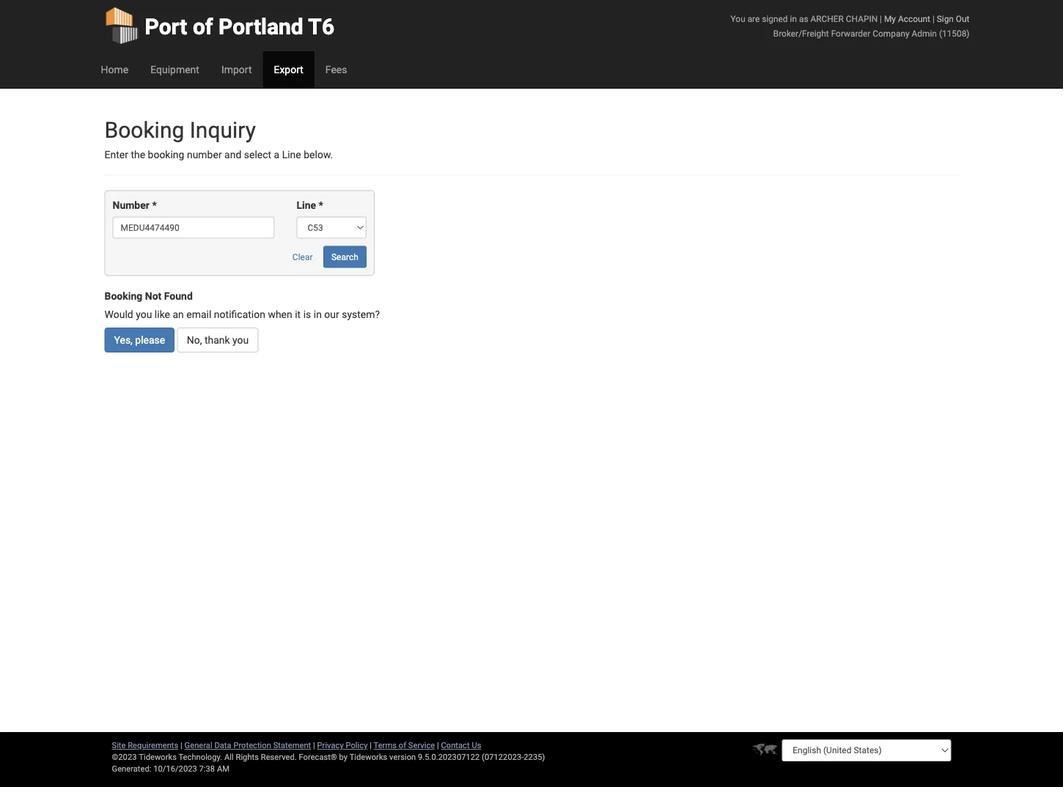 Task type: describe. For each thing, give the bounding box(es) containing it.
technology.
[[179, 753, 222, 762]]

search button
[[323, 246, 366, 268]]

when
[[268, 309, 292, 321]]

archer
[[810, 14, 844, 24]]

and
[[224, 149, 241, 161]]

yes,
[[114, 334, 133, 346]]

system?
[[342, 309, 380, 321]]

| up forecast®
[[313, 741, 315, 750]]

you
[[731, 14, 745, 24]]

the
[[131, 149, 145, 161]]

(11508)
[[939, 28, 970, 38]]

inquiry
[[190, 117, 256, 143]]

export button
[[263, 51, 314, 88]]

email
[[186, 309, 211, 321]]

equipment
[[150, 63, 199, 76]]

broker/freight
[[773, 28, 829, 38]]

general data protection statement link
[[184, 741, 311, 750]]

home button
[[90, 51, 139, 88]]

us
[[472, 741, 481, 750]]

import button
[[210, 51, 263, 88]]

account
[[898, 14, 930, 24]]

export
[[274, 63, 303, 76]]

port of portland t6 link
[[104, 0, 334, 51]]

equipment button
[[139, 51, 210, 88]]

contact us link
[[441, 741, 481, 750]]

data
[[214, 741, 231, 750]]

2235)
[[524, 753, 545, 762]]

| left sign
[[932, 14, 935, 24]]

no, thank you button
[[177, 328, 258, 353]]

version
[[389, 753, 416, 762]]

you inside no, thank you button
[[232, 334, 249, 346]]

generated:
[[112, 764, 151, 774]]

in inside booking not found would you like an email notification when it is in our system?
[[314, 309, 322, 321]]

my account link
[[884, 14, 930, 24]]

search
[[331, 252, 358, 262]]

©2023 tideworks
[[112, 753, 177, 762]]

| left 'my'
[[880, 14, 882, 24]]

am
[[217, 764, 229, 774]]

home
[[101, 63, 128, 76]]

like
[[155, 309, 170, 321]]

of inside site requirements | general data protection statement | privacy policy | terms of service | contact us ©2023 tideworks technology. all rights reserved. forecast® by tideworks version 9.5.0.202307122 (07122023-2235) generated: 10/16/2023 7:38 am
[[399, 741, 406, 750]]

a
[[274, 149, 279, 161]]

booking
[[148, 149, 184, 161]]

admin
[[912, 28, 937, 38]]

yes, please button
[[104, 328, 175, 353]]

out
[[956, 14, 970, 24]]

terms of service link
[[374, 741, 435, 750]]

fees
[[325, 63, 347, 76]]

clear
[[292, 252, 313, 262]]

you inside booking not found would you like an email notification when it is in our system?
[[136, 309, 152, 321]]

chapin
[[846, 14, 878, 24]]

you are signed in as archer chapin | my account | sign out broker/freight forwarder company admin (11508)
[[731, 14, 970, 38]]

number
[[113, 199, 149, 211]]

line inside booking inquiry enter the booking number and select a line below.
[[282, 149, 301, 161]]

in inside you are signed in as archer chapin | my account | sign out broker/freight forwarder company admin (11508)
[[790, 14, 797, 24]]

booking for inquiry
[[104, 117, 184, 143]]

1 vertical spatial line
[[296, 199, 316, 211]]

line *
[[296, 199, 323, 211]]

not
[[145, 290, 162, 302]]

please
[[135, 334, 165, 346]]

port
[[145, 14, 187, 40]]

* for number *
[[152, 199, 157, 211]]

port of portland t6
[[145, 14, 334, 40]]

no, thank you
[[187, 334, 249, 346]]

service
[[408, 741, 435, 750]]

policy
[[346, 741, 368, 750]]

clear button
[[284, 246, 321, 268]]

booking for not
[[104, 290, 142, 302]]

enter
[[104, 149, 128, 161]]



Task type: vqa. For each thing, say whether or not it's contained in the screenshot.
NEWS
no



Task type: locate. For each thing, give the bounding box(es) containing it.
is
[[303, 309, 311, 321]]

as
[[799, 14, 808, 24]]

booking inside booking inquiry enter the booking number and select a line below.
[[104, 117, 184, 143]]

* right number
[[152, 199, 157, 211]]

are
[[748, 14, 760, 24]]

0 vertical spatial in
[[790, 14, 797, 24]]

in
[[790, 14, 797, 24], [314, 309, 322, 321]]

* for line *
[[319, 199, 323, 211]]

booking inquiry enter the booking number and select a line below.
[[104, 117, 333, 161]]

privacy
[[317, 741, 344, 750]]

2 * from the left
[[319, 199, 323, 211]]

tideworks
[[349, 753, 387, 762]]

import
[[221, 63, 252, 76]]

t6
[[308, 14, 334, 40]]

my
[[884, 14, 896, 24]]

0 horizontal spatial in
[[314, 309, 322, 321]]

you left like
[[136, 309, 152, 321]]

1 horizontal spatial *
[[319, 199, 323, 211]]

|
[[880, 14, 882, 24], [932, 14, 935, 24], [180, 741, 182, 750], [313, 741, 315, 750], [370, 741, 372, 750], [437, 741, 439, 750]]

site requirements | general data protection statement | privacy policy | terms of service | contact us ©2023 tideworks technology. all rights reserved. forecast® by tideworks version 9.5.0.202307122 (07122023-2235) generated: 10/16/2023 7:38 am
[[112, 741, 545, 774]]

it
[[295, 309, 301, 321]]

thank
[[204, 334, 230, 346]]

Number * text field
[[113, 217, 274, 239]]

of
[[193, 14, 213, 40], [399, 741, 406, 750]]

fees button
[[314, 51, 358, 88]]

all
[[224, 753, 234, 762]]

0 vertical spatial booking
[[104, 117, 184, 143]]

general
[[184, 741, 212, 750]]

number *
[[113, 199, 157, 211]]

sign
[[937, 14, 954, 24]]

1 booking from the top
[[104, 117, 184, 143]]

below.
[[304, 149, 333, 161]]

signed
[[762, 14, 788, 24]]

no,
[[187, 334, 202, 346]]

1 vertical spatial you
[[232, 334, 249, 346]]

an
[[173, 309, 184, 321]]

requirements
[[128, 741, 178, 750]]

*
[[152, 199, 157, 211], [319, 199, 323, 211]]

0 vertical spatial you
[[136, 309, 152, 321]]

| left general
[[180, 741, 182, 750]]

booking not found would you like an email notification when it is in our system?
[[104, 290, 380, 321]]

1 vertical spatial of
[[399, 741, 406, 750]]

2 booking from the top
[[104, 290, 142, 302]]

1 horizontal spatial in
[[790, 14, 797, 24]]

of up version
[[399, 741, 406, 750]]

line
[[282, 149, 301, 161], [296, 199, 316, 211]]

0 vertical spatial line
[[282, 149, 301, 161]]

booking up the
[[104, 117, 184, 143]]

company
[[873, 28, 910, 38]]

in right the is
[[314, 309, 322, 321]]

forecast®
[[299, 753, 337, 762]]

of right port
[[193, 14, 213, 40]]

notification
[[214, 309, 265, 321]]

yes, please
[[114, 334, 165, 346]]

0 horizontal spatial of
[[193, 14, 213, 40]]

terms
[[374, 741, 397, 750]]

1 vertical spatial in
[[314, 309, 322, 321]]

0 horizontal spatial *
[[152, 199, 157, 211]]

7:38
[[199, 764, 215, 774]]

by
[[339, 753, 348, 762]]

0 vertical spatial of
[[193, 14, 213, 40]]

10/16/2023
[[153, 764, 197, 774]]

booking up would
[[104, 290, 142, 302]]

booking
[[104, 117, 184, 143], [104, 290, 142, 302]]

sign out link
[[937, 14, 970, 24]]

| up 9.5.0.202307122
[[437, 741, 439, 750]]

line up clear
[[296, 199, 316, 211]]

1 * from the left
[[152, 199, 157, 211]]

9.5.0.202307122
[[418, 753, 480, 762]]

site requirements link
[[112, 741, 178, 750]]

our
[[324, 309, 339, 321]]

rights
[[236, 753, 259, 762]]

forwarder
[[831, 28, 871, 38]]

line right a
[[282, 149, 301, 161]]

| up tideworks
[[370, 741, 372, 750]]

contact
[[441, 741, 470, 750]]

(07122023-
[[482, 753, 524, 762]]

booking inside booking not found would you like an email notification when it is in our system?
[[104, 290, 142, 302]]

would
[[104, 309, 133, 321]]

1 vertical spatial booking
[[104, 290, 142, 302]]

privacy policy link
[[317, 741, 368, 750]]

found
[[164, 290, 193, 302]]

site
[[112, 741, 126, 750]]

you
[[136, 309, 152, 321], [232, 334, 249, 346]]

select
[[244, 149, 271, 161]]

you right thank
[[232, 334, 249, 346]]

statement
[[273, 741, 311, 750]]

reserved.
[[261, 753, 297, 762]]

in left as
[[790, 14, 797, 24]]

0 horizontal spatial you
[[136, 309, 152, 321]]

1 horizontal spatial of
[[399, 741, 406, 750]]

protection
[[233, 741, 271, 750]]

portland
[[219, 14, 303, 40]]

* down below.
[[319, 199, 323, 211]]

1 horizontal spatial you
[[232, 334, 249, 346]]

number
[[187, 149, 222, 161]]



